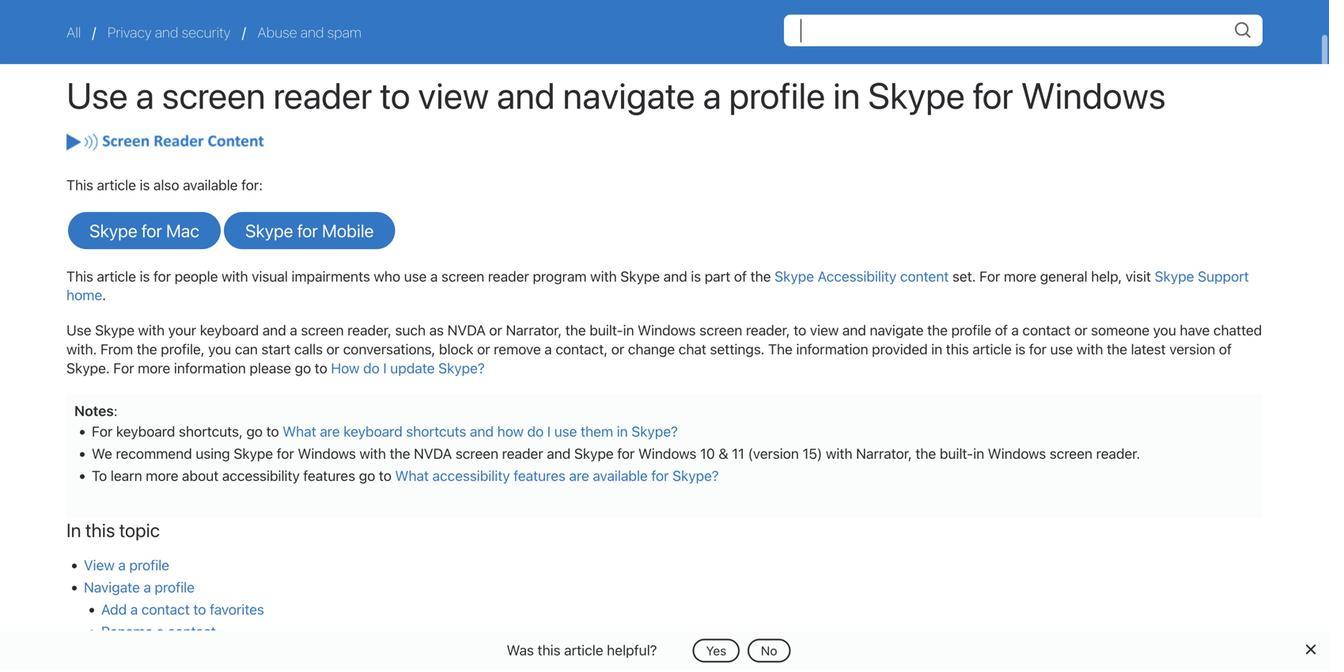 Task type: describe. For each thing, give the bounding box(es) containing it.
skype.
[[66, 360, 110, 377]]

article up .
[[97, 268, 136, 285]]

nvda inside notes : for keyboard shortcuts, go to what are keyboard shortcuts and how do i use them in skype? we recommend using skype for windows with the nvda screen reader and skype for windows 10 & 11 (version 15) with narrator, the built-in windows screen reader. to learn more about accessibility features go to what accessibility features are available for skype?
[[414, 445, 452, 462]]

1 vertical spatial contact
[[142, 601, 190, 618]]

this for this article is also available for:
[[66, 176, 93, 193]]

set.
[[953, 268, 976, 285]]

notes
[[74, 402, 114, 420]]

visual
[[252, 268, 288, 285]]

we
[[92, 445, 112, 462]]

.
[[102, 287, 106, 304]]

add a contact to favorites link
[[101, 601, 264, 618]]

0 horizontal spatial are
[[320, 423, 340, 440]]

0 vertical spatial do
[[363, 360, 380, 377]]

navigate
[[84, 579, 140, 596]]

shortcuts,
[[179, 423, 243, 440]]

add
[[101, 601, 127, 618]]

please
[[250, 360, 291, 377]]

keyboard inside use skype with your keyboard and a screen reader, such as nvda or narrator, the built-in windows screen reader, to view and navigate the profile of a contact or someone you have chatted with. from the profile, you can start calls or conversations, block or remove a contact, or change chat settings. the information provided in this article is for use with the latest version of skype. for more information please go to
[[200, 322, 259, 339]]

such
[[395, 322, 426, 339]]

2 reader, from the left
[[746, 322, 791, 339]]

navigate a profile link
[[84, 579, 195, 596]]

program
[[533, 268, 587, 285]]

article inside use skype with your keyboard and a screen reader, such as nvda or narrator, the built-in windows screen reader, to view and navigate the profile of a contact or someone you have chatted with. from the profile, you can start calls or conversations, block or remove a contact, or change chat settings. the information provided in this article is for use with the latest version of skype. for more information please go to
[[973, 341, 1012, 358]]

this inside use skype with your keyboard and a screen reader, such as nvda or narrator, the built-in windows screen reader, to view and navigate the profile of a contact or someone you have chatted with. from the profile, you can start calls or conversations, block or remove a contact, or change chat settings. the information provided in this article is for use with the latest version of skype. for more information please go to
[[947, 341, 970, 358]]

accessibility
[[818, 268, 897, 285]]

0 vertical spatial for
[[980, 268, 1001, 285]]

also
[[154, 176, 179, 193]]

block
[[439, 341, 474, 358]]

1 vertical spatial go
[[247, 423, 263, 440]]

people
[[175, 268, 218, 285]]

no button
[[748, 639, 791, 663]]

rename a contact link
[[101, 623, 216, 640]]

home
[[66, 287, 102, 304]]

1 horizontal spatial are
[[570, 467, 590, 484]]

content
[[901, 268, 949, 285]]

how
[[331, 360, 360, 377]]

windows inside use skype with your keyboard and a screen reader, such as nvda or narrator, the built-in windows screen reader, to view and navigate the profile of a contact or someone you have chatted with. from the profile, you can start calls or conversations, block or remove a contact, or change chat settings. the information provided in this article is for use with the latest version of skype. for more information please go to
[[638, 322, 696, 339]]

navigate inside use skype with your keyboard and a screen reader, such as nvda or narrator, the built-in windows screen reader, to view and navigate the profile of a contact or someone you have chatted with. from the profile, you can start calls or conversations, block or remove a contact, or change chat settings. the information provided in this article is for use with the latest version of skype. for more information please go to
[[870, 322, 924, 339]]

remove
[[494, 341, 541, 358]]

skype support home
[[66, 268, 1250, 304]]

15)
[[803, 445, 823, 462]]

who
[[374, 268, 401, 285]]

or left someone
[[1075, 322, 1088, 339]]

topic
[[119, 519, 160, 541]]

was
[[507, 642, 534, 659]]

navigate a profile
[[84, 579, 195, 596]]

was this article helpful?
[[507, 642, 657, 659]]

view
[[84, 557, 115, 574]]

your
[[168, 322, 196, 339]]

screen reader content icon image
[[66, 133, 264, 152]]

them
[[581, 423, 614, 440]]

visit
[[1126, 268, 1152, 285]]

this for in this topic
[[85, 519, 115, 541]]

using
[[196, 445, 230, 462]]

learn
[[111, 467, 142, 484]]

use for use a screen reader to view and navigate a profile in skype for windows
[[66, 74, 128, 116]]

skype for mobile
[[245, 220, 374, 241]]

this article is for people with visual impairments who use a screen reader program with skype and is part of the skype accessibility content set. for more general help, visit
[[66, 268, 1155, 285]]

how do i update skype? link
[[331, 360, 485, 377]]

2 features from the left
[[514, 467, 566, 484]]

screen up screen reader content icon
[[162, 74, 266, 116]]

or left change
[[612, 341, 625, 358]]

profile inside use skype with your keyboard and a screen reader, such as nvda or narrator, the built-in windows screen reader, to view and navigate the profile of a contact or someone you have chatted with. from the profile, you can start calls or conversations, block or remove a contact, or change chat settings. the information provided in this article is for use with the latest version of skype. for more information please go to
[[952, 322, 992, 339]]

in
[[66, 519, 81, 541]]

built- inside notes : for keyboard shortcuts, go to what are keyboard shortcuts and how do i use them in skype? we recommend using skype for windows with the nvda screen reader and skype for windows 10 & 11 (version 15) with narrator, the built-in windows screen reader. to learn more about accessibility features go to what accessibility features are available for skype?
[[940, 445, 974, 462]]

use a screen reader to view and navigate a profile in skype for windows
[[66, 74, 1167, 116]]

profile,
[[161, 341, 205, 358]]

skype support home link
[[66, 268, 1250, 304]]

what accessibility features are available for skype? link
[[395, 467, 719, 484]]

what are keyboard shortcuts and how do i use them in skype? link
[[283, 423, 678, 440]]

11 (version
[[732, 445, 799, 462]]

or right block
[[477, 341, 490, 358]]

0 horizontal spatial i
[[383, 360, 387, 377]]

as
[[430, 322, 444, 339]]

contact inside use skype with your keyboard and a screen reader, such as nvda or narrator, the built-in windows screen reader, to view and navigate the profile of a contact or someone you have chatted with. from the profile, you can start calls or conversations, block or remove a contact, or change chat settings. the information provided in this article is for use with the latest version of skype. for more information please go to
[[1023, 322, 1071, 339]]

someone
[[1092, 322, 1150, 339]]

more inside use skype with your keyboard and a screen reader, such as nvda or narrator, the built-in windows screen reader, to view and navigate the profile of a contact or someone you have chatted with. from the profile, you can start calls or conversations, block or remove a contact, or change chat settings. the information provided in this article is for use with the latest version of skype. for more information please go to
[[138, 360, 170, 377]]

start
[[262, 341, 291, 358]]

can
[[235, 341, 258, 358]]

calls
[[294, 341, 323, 358]]

mobile
[[322, 220, 374, 241]]

impairments
[[292, 268, 370, 285]]

0 vertical spatial more
[[1005, 268, 1037, 285]]

part
[[705, 268, 731, 285]]

general
[[1041, 268, 1088, 285]]

2 vertical spatial contact
[[168, 623, 216, 640]]

0 horizontal spatial keyboard
[[116, 423, 175, 440]]

how
[[498, 423, 524, 440]]

from
[[100, 341, 133, 358]]

0 vertical spatial you
[[1154, 322, 1177, 339]]

screen left reader. on the bottom of the page
[[1050, 445, 1093, 462]]

for inside notes : for keyboard shortcuts, go to what are keyboard shortcuts and how do i use them in skype? we recommend using skype for windows with the nvda screen reader and skype for windows 10 & 11 (version 15) with narrator, the built-in windows screen reader. to learn more about accessibility features go to what accessibility features are available for skype?
[[92, 423, 113, 440]]

1 vertical spatial you
[[208, 341, 231, 358]]

the
[[769, 341, 793, 358]]

skype for mac
[[89, 220, 199, 241]]

use skype with your keyboard and a screen reader, such as nvda or narrator, the built-in windows screen reader, to view and navigate the profile of a contact or someone you have chatted with. from the profile, you can start calls or conversations, block or remove a contact, or change chat settings. the information provided in this article is for use with the latest version of skype. for more information please go to
[[66, 322, 1263, 377]]

1 vertical spatial skype?
[[632, 423, 678, 440]]

add a contact to favorites rename a contact
[[101, 601, 264, 640]]

contact,
[[556, 341, 608, 358]]

with.
[[66, 341, 97, 358]]

this article is also available for:
[[66, 176, 263, 193]]

do inside notes : for keyboard shortcuts, go to what are keyboard shortcuts and how do i use them in skype? we recommend using skype for windows with the nvda screen reader and skype for windows 10 & 11 (version 15) with narrator, the built-in windows screen reader. to learn more about accessibility features go to what accessibility features are available for skype?
[[528, 423, 544, 440]]

chat
[[679, 341, 707, 358]]

:
[[114, 402, 118, 420]]

support
[[1199, 268, 1250, 285]]

provided
[[872, 341, 928, 358]]

mac
[[166, 220, 199, 241]]

how do i update skype?
[[331, 360, 485, 377]]



Task type: locate. For each thing, give the bounding box(es) containing it.
features
[[303, 467, 356, 484], [514, 467, 566, 484]]

this right the in
[[85, 519, 115, 541]]

reader.
[[1097, 445, 1141, 462]]

2 vertical spatial this
[[538, 642, 561, 659]]

2 horizontal spatial go
[[359, 467, 375, 484]]

view
[[418, 74, 489, 116], [810, 322, 839, 339]]

more
[[1005, 268, 1037, 285], [138, 360, 170, 377], [146, 467, 178, 484]]

1 horizontal spatial reader,
[[746, 322, 791, 339]]

0 horizontal spatial view
[[418, 74, 489, 116]]

2 accessibility from the left
[[433, 467, 510, 484]]

0 horizontal spatial reader,
[[348, 322, 392, 339]]

all
[[69, 15, 88, 32], [66, 24, 84, 41]]

2 vertical spatial for
[[92, 423, 113, 440]]

for down from
[[113, 360, 134, 377]]

rename
[[101, 623, 153, 640]]

yes
[[707, 644, 727, 659]]

to
[[92, 467, 107, 484]]

for:
[[242, 176, 263, 193]]

0 vertical spatial go
[[295, 360, 311, 377]]

to
[[380, 74, 411, 116], [794, 322, 807, 339], [315, 360, 328, 377], [266, 423, 279, 440], [379, 467, 392, 484], [194, 601, 206, 618]]

nvda down shortcuts
[[414, 445, 452, 462]]

0 vertical spatial i
[[383, 360, 387, 377]]

use inside notes : for keyboard shortcuts, go to what are keyboard shortcuts and how do i use them in skype? we recommend using skype for windows with the nvda screen reader and skype for windows 10 & 11 (version 15) with narrator, the built-in windows screen reader. to learn more about accessibility features go to what accessibility features are available for skype?
[[555, 423, 577, 440]]

1 vertical spatial reader
[[488, 268, 529, 285]]

skype for mac link
[[68, 212, 221, 249]]

latest
[[1132, 341, 1167, 358]]

i inside notes : for keyboard shortcuts, go to what are keyboard shortcuts and how do i use them in skype? we recommend using skype for windows with the nvda screen reader and skype for windows 10 & 11 (version 15) with narrator, the built-in windows screen reader. to learn more about accessibility features go to what accessibility features are available for skype?
[[548, 423, 551, 440]]

2 horizontal spatial of
[[1220, 341, 1233, 358]]

keyboard up recommend
[[116, 423, 175, 440]]

or up remove
[[490, 322, 503, 339]]

1 horizontal spatial features
[[514, 467, 566, 484]]

1 vertical spatial i
[[548, 423, 551, 440]]

use right who
[[404, 268, 427, 285]]

accessibility down using
[[222, 467, 300, 484]]

0 horizontal spatial navigate
[[563, 74, 695, 116]]

this
[[947, 341, 970, 358], [85, 519, 115, 541], [538, 642, 561, 659]]

screen up as
[[442, 268, 485, 285]]

0 horizontal spatial use
[[404, 268, 427, 285]]

1 horizontal spatial use
[[555, 423, 577, 440]]

2 vertical spatial go
[[359, 467, 375, 484]]

for right set.
[[980, 268, 1001, 285]]

0 vertical spatial use
[[66, 74, 128, 116]]

for inside use skype with your keyboard and a screen reader, such as nvda or narrator, the built-in windows screen reader, to view and navigate the profile of a contact or someone you have chatted with. from the profile, you can start calls or conversations, block or remove a contact, or change chat settings. the information provided in this article is for use with the latest version of skype. for more information please go to
[[113, 360, 134, 377]]

nvda
[[448, 322, 486, 339], [414, 445, 452, 462]]

0 vertical spatial information
[[797, 341, 869, 358]]

reader, up conversations,
[[348, 322, 392, 339]]

go
[[295, 360, 311, 377], [247, 423, 263, 440], [359, 467, 375, 484]]

view inside use skype with your keyboard and a screen reader, such as nvda or narrator, the built-in windows screen reader, to view and navigate the profile of a contact or someone you have chatted with. from the profile, you can start calls or conversations, block or remove a contact, or change chat settings. the information provided in this article is for use with the latest version of skype. for more information please go to
[[810, 322, 839, 339]]

do down conversations,
[[363, 360, 380, 377]]

0 vertical spatial are
[[320, 423, 340, 440]]

0 vertical spatial of
[[735, 268, 747, 285]]

i right how
[[548, 423, 551, 440]]

you
[[1154, 322, 1177, 339], [208, 341, 231, 358]]

screen
[[162, 74, 266, 116], [442, 268, 485, 285], [301, 322, 344, 339], [700, 322, 743, 339], [456, 445, 499, 462], [1050, 445, 1093, 462]]

for
[[980, 268, 1001, 285], [113, 360, 134, 377], [92, 423, 113, 440]]

is inside use skype with your keyboard and a screen reader, such as nvda or narrator, the built-in windows screen reader, to view and navigate the profile of a contact or someone you have chatted with. from the profile, you can start calls or conversations, block or remove a contact, or change chat settings. the information provided in this article is for use with the latest version of skype. for more information please go to
[[1016, 341, 1026, 358]]

0 vertical spatial this
[[947, 341, 970, 358]]

notes : for keyboard shortcuts, go to what are keyboard shortcuts and how do i use them in skype? we recommend using skype for windows with the nvda screen reader and skype for windows 10 & 11 (version 15) with narrator, the built-in windows screen reader. to learn more about accessibility features go to what accessibility features are available for skype?
[[74, 402, 1141, 484]]

screen up calls
[[301, 322, 344, 339]]

this for was this article helpful?
[[538, 642, 561, 659]]

1 vertical spatial navigate
[[870, 322, 924, 339]]

1 vertical spatial this
[[85, 519, 115, 541]]

0 vertical spatial nvda
[[448, 322, 486, 339]]

more left general
[[1005, 268, 1037, 285]]

2 vertical spatial use
[[555, 423, 577, 440]]

available left for:
[[183, 176, 238, 193]]

2 horizontal spatial this
[[947, 341, 970, 358]]

0 vertical spatial what
[[283, 423, 316, 440]]

1 vertical spatial for
[[113, 360, 134, 377]]

2 use from the top
[[66, 322, 91, 339]]

0 horizontal spatial of
[[735, 268, 747, 285]]

keyboard left shortcuts
[[344, 423, 403, 440]]

1 vertical spatial nvda
[[414, 445, 452, 462]]

1 vertical spatial available
[[593, 467, 648, 484]]

go inside use skype with your keyboard and a screen reader, such as nvda or narrator, the built-in windows screen reader, to view and navigate the profile of a contact or someone you have chatted with. from the profile, you can start calls or conversations, block or remove a contact, or change chat settings. the information provided in this article is for use with the latest version of skype. for more information please go to
[[295, 360, 311, 377]]

reader, up "the"
[[746, 322, 791, 339]]

information right "the"
[[797, 341, 869, 358]]

are down them
[[570, 467, 590, 484]]

available down them
[[593, 467, 648, 484]]

what down shortcuts
[[395, 467, 429, 484]]

1 horizontal spatial this
[[538, 642, 561, 659]]

shortcuts
[[406, 423, 467, 440]]

2 this from the top
[[66, 268, 93, 285]]

0 horizontal spatial available
[[183, 176, 238, 193]]

1 horizontal spatial built-
[[940, 445, 974, 462]]

more down profile,
[[138, 360, 170, 377]]

yes button
[[693, 639, 740, 663]]

2 horizontal spatial for
[[980, 268, 1001, 285]]

or up how
[[327, 341, 340, 358]]

0 vertical spatial navigate
[[563, 74, 695, 116]]

2 vertical spatial skype?
[[673, 467, 719, 484]]

10
[[701, 445, 715, 462]]

have
[[1181, 322, 1211, 339]]

2 horizontal spatial use
[[1051, 341, 1074, 358]]

for down notes
[[92, 423, 113, 440]]

0 horizontal spatial do
[[363, 360, 380, 377]]

profile
[[729, 74, 826, 116], [952, 322, 992, 339], [129, 557, 169, 574], [155, 579, 195, 596]]

what down please
[[283, 423, 316, 440]]

with
[[222, 268, 248, 285], [591, 268, 617, 285], [138, 322, 165, 339], [1077, 341, 1104, 358], [360, 445, 386, 462], [826, 445, 853, 462]]

1 horizontal spatial go
[[295, 360, 311, 377]]

privacy and security
[[112, 15, 240, 32], [108, 24, 231, 41]]

0 horizontal spatial go
[[247, 423, 263, 440]]

version
[[1170, 341, 1216, 358]]

no
[[761, 644, 778, 659]]

1 horizontal spatial information
[[797, 341, 869, 358]]

you left the can
[[208, 341, 231, 358]]

accessibility down what are keyboard shortcuts and how do i use them in skype? link
[[433, 467, 510, 484]]

contact up rename a contact 'link'
[[142, 601, 190, 618]]

i down conversations,
[[383, 360, 387, 377]]

article
[[97, 176, 136, 193], [97, 268, 136, 285], [973, 341, 1012, 358], [565, 642, 604, 659]]

favorites
[[210, 601, 264, 618]]

do right how
[[528, 423, 544, 440]]

1 vertical spatial use
[[66, 322, 91, 339]]

use inside use skype with your keyboard and a screen reader, such as nvda or narrator, the built-in windows screen reader, to view and navigate the profile of a contact or someone you have chatted with. from the profile, you can start calls or conversations, block or remove a contact, or change chat settings. the information provided in this article is for use with the latest version of skype. for more information please go to
[[1051, 341, 1074, 358]]

2 vertical spatial more
[[146, 467, 178, 484]]

1 horizontal spatial do
[[528, 423, 544, 440]]

a
[[136, 74, 154, 116], [703, 74, 722, 116], [431, 268, 438, 285], [290, 322, 298, 339], [1012, 322, 1020, 339], [545, 341, 552, 358], [118, 557, 126, 574], [144, 579, 151, 596], [130, 601, 138, 618], [157, 623, 164, 640]]

narrator, right 15) on the right bottom of page
[[857, 445, 913, 462]]

the
[[751, 268, 771, 285], [566, 322, 586, 339], [928, 322, 948, 339], [137, 341, 157, 358], [1108, 341, 1128, 358], [390, 445, 410, 462], [916, 445, 937, 462]]

skype accessibility content link
[[775, 268, 949, 285]]

use inside use skype with your keyboard and a screen reader, such as nvda or narrator, the built-in windows screen reader, to view and navigate the profile of a contact or someone you have chatted with. from the profile, you can start calls or conversations, block or remove a contact, or change chat settings. the information provided in this article is for use with the latest version of skype. for more information please go to
[[66, 322, 91, 339]]

information
[[797, 341, 869, 358], [174, 360, 246, 377]]

narrator, up remove
[[506, 322, 562, 339]]

reader inside notes : for keyboard shortcuts, go to what are keyboard shortcuts and how do i use them in skype? we recommend using skype for windows with the nvda screen reader and skype for windows 10 & 11 (version 15) with narrator, the built-in windows screen reader. to learn more about accessibility features go to what accessibility features are available for skype?
[[502, 445, 544, 462]]

1 vertical spatial this
[[66, 268, 93, 285]]

update
[[390, 360, 435, 377]]

0 horizontal spatial you
[[208, 341, 231, 358]]

are down how
[[320, 423, 340, 440]]

contact down the add a contact to favorites link
[[168, 623, 216, 640]]

screen down what are keyboard shortcuts and how do i use them in skype? link
[[456, 445, 499, 462]]

do
[[363, 360, 380, 377], [528, 423, 544, 440]]

for
[[973, 74, 1014, 116], [142, 220, 162, 241], [297, 220, 318, 241], [154, 268, 171, 285], [1030, 341, 1047, 358], [277, 445, 294, 462], [618, 445, 635, 462], [652, 467, 669, 484]]

use
[[404, 268, 427, 285], [1051, 341, 1074, 358], [555, 423, 577, 440]]

information down profile,
[[174, 360, 246, 377]]

help,
[[1092, 268, 1123, 285]]

0 horizontal spatial features
[[303, 467, 356, 484]]

None text field
[[785, 15, 1263, 46]]

use left them
[[555, 423, 577, 440]]

helpful?
[[607, 642, 657, 659]]

recommend
[[116, 445, 192, 462]]

reader,
[[348, 322, 392, 339], [746, 322, 791, 339]]

0 vertical spatial skype?
[[439, 360, 485, 377]]

1 vertical spatial built-
[[940, 445, 974, 462]]

keyboard up the can
[[200, 322, 259, 339]]

1 horizontal spatial you
[[1154, 322, 1177, 339]]

1 vertical spatial what
[[395, 467, 429, 484]]

1 horizontal spatial available
[[593, 467, 648, 484]]

this for this article is for people with visual impairments who use a screen reader program with skype and is part of the skype accessibility content set. for more general help, visit
[[66, 268, 93, 285]]

1 horizontal spatial what
[[395, 467, 429, 484]]

keyboard
[[200, 322, 259, 339], [116, 423, 175, 440], [344, 423, 403, 440]]

view a profile link
[[84, 557, 169, 574]]

skype? down 10
[[673, 467, 719, 484]]

available
[[183, 176, 238, 193], [593, 467, 648, 484]]

more inside notes : for keyboard shortcuts, go to what are keyboard shortcuts and how do i use them in skype? we recommend using skype for windows with the nvda screen reader and skype for windows 10 & 11 (version 15) with narrator, the built-in windows screen reader. to learn more about accessibility features go to what accessibility features are available for skype?
[[146, 467, 178, 484]]

or
[[490, 322, 503, 339], [1075, 322, 1088, 339], [327, 341, 340, 358], [477, 341, 490, 358], [612, 341, 625, 358]]

1 vertical spatial more
[[138, 360, 170, 377]]

conversations,
[[343, 341, 436, 358]]

&
[[719, 445, 729, 462]]

contact down general
[[1023, 322, 1071, 339]]

narrator,
[[506, 322, 562, 339], [857, 445, 913, 462]]

this right 'provided'
[[947, 341, 970, 358]]

0 vertical spatial use
[[404, 268, 427, 285]]

1 horizontal spatial narrator,
[[857, 445, 913, 462]]

chatted
[[1214, 322, 1263, 339]]

to inside add a contact to favorites rename a contact
[[194, 601, 206, 618]]

1 vertical spatial of
[[996, 322, 1008, 339]]

1 vertical spatial are
[[570, 467, 590, 484]]

1 horizontal spatial keyboard
[[200, 322, 259, 339]]

screen up 'settings.'
[[700, 322, 743, 339]]

1 accessibility from the left
[[222, 467, 300, 484]]

1 vertical spatial information
[[174, 360, 246, 377]]

use for use skype with your keyboard and a screen reader, such as nvda or narrator, the built-in windows screen reader, to view and navigate the profile of a contact or someone you have chatted with. from the profile, you can start calls or conversations, block or remove a contact, or change chat settings. the information provided in this article is for use with the latest version of skype. for more information please go to
[[66, 322, 91, 339]]

2 vertical spatial of
[[1220, 341, 1233, 358]]

you up the latest
[[1154, 322, 1177, 339]]

0 horizontal spatial this
[[85, 519, 115, 541]]

0 horizontal spatial information
[[174, 360, 246, 377]]

nvda up block
[[448, 322, 486, 339]]

2 horizontal spatial keyboard
[[344, 423, 403, 440]]

privacy and security link
[[112, 15, 240, 32], [108, 24, 231, 41]]

2 vertical spatial reader
[[502, 445, 544, 462]]

view a profile
[[84, 557, 169, 574]]

0 horizontal spatial built-
[[590, 322, 623, 339]]

1 horizontal spatial for
[[113, 360, 134, 377]]

1 vertical spatial view
[[810, 322, 839, 339]]

1 use from the top
[[66, 74, 128, 116]]

skype?
[[439, 360, 485, 377], [632, 423, 678, 440], [673, 467, 719, 484]]

about
[[182, 467, 219, 484]]

built- inside use skype with your keyboard and a screen reader, such as nvda or narrator, the built-in windows screen reader, to view and navigate the profile of a contact or someone you have chatted with. from the profile, you can start calls or conversations, block or remove a contact, or change chat settings. the information provided in this article is for use with the latest version of skype. for more information please go to
[[590, 322, 623, 339]]

skype inside use skype with your keyboard and a screen reader, such as nvda or narrator, the built-in windows screen reader, to view and navigate the profile of a contact or someone you have chatted with. from the profile, you can start calls or conversations, block or remove a contact, or change chat settings. the information provided in this article is for use with the latest version of skype. for more information please go to
[[95, 322, 135, 339]]

nvda inside use skype with your keyboard and a screen reader, such as nvda or narrator, the built-in windows screen reader, to view and navigate the profile of a contact or someone you have chatted with. from the profile, you can start calls or conversations, block or remove a contact, or change chat settings. the information provided in this article is for use with the latest version of skype. for more information please go to
[[448, 322, 486, 339]]

1 horizontal spatial view
[[810, 322, 839, 339]]

article down set.
[[973, 341, 1012, 358]]

article left also
[[97, 176, 136, 193]]

article left helpful?
[[565, 642, 604, 659]]

1 features from the left
[[303, 467, 356, 484]]

this right was
[[538, 642, 561, 659]]

0 vertical spatial view
[[418, 74, 489, 116]]

skype? right them
[[632, 423, 678, 440]]

abuse and spam link
[[267, 15, 373, 32], [258, 24, 362, 41]]

0 vertical spatial reader
[[273, 74, 372, 116]]

skype inside the skype support home
[[1155, 268, 1195, 285]]

1 horizontal spatial navigate
[[870, 322, 924, 339]]

available inside notes : for keyboard shortcuts, go to what are keyboard shortcuts and how do i use them in skype? we recommend using skype for windows with the nvda screen reader and skype for windows 10 & 11 (version 15) with narrator, the built-in windows screen reader. to learn more about accessibility features go to what accessibility features are available for skype?
[[593, 467, 648, 484]]

0 vertical spatial narrator,
[[506, 322, 562, 339]]

1 horizontal spatial accessibility
[[433, 467, 510, 484]]

1 reader, from the left
[[348, 322, 392, 339]]

0 vertical spatial contact
[[1023, 322, 1071, 339]]

change
[[628, 341, 675, 358]]

1 this from the top
[[66, 176, 93, 193]]

skype for mobile link
[[224, 212, 395, 249]]

dismiss the survey image
[[1305, 644, 1317, 656]]

use down general
[[1051, 341, 1074, 358]]

of
[[735, 268, 747, 285], [996, 322, 1008, 339], [1220, 341, 1233, 358]]

0 vertical spatial this
[[66, 176, 93, 193]]

1 vertical spatial use
[[1051, 341, 1074, 358]]

0 vertical spatial built-
[[590, 322, 623, 339]]

narrator, inside use skype with your keyboard and a screen reader, such as nvda or narrator, the built-in windows screen reader, to view and navigate the profile of a contact or someone you have chatted with. from the profile, you can start calls or conversations, block or remove a contact, or change chat settings. the information provided in this article is for use with the latest version of skype. for more information please go to
[[506, 322, 562, 339]]

1 vertical spatial narrator,
[[857, 445, 913, 462]]

skype? down block
[[439, 360, 485, 377]]

for inside use skype with your keyboard and a screen reader, such as nvda or narrator, the built-in windows screen reader, to view and navigate the profile of a contact or someone you have chatted with. from the profile, you can start calls or conversations, block or remove a contact, or change chat settings. the information provided in this article is for use with the latest version of skype. for more information please go to
[[1030, 341, 1047, 358]]

in this topic
[[66, 519, 160, 541]]

settings.
[[710, 341, 765, 358]]

0 horizontal spatial narrator,
[[506, 322, 562, 339]]

0 horizontal spatial what
[[283, 423, 316, 440]]

0 horizontal spatial for
[[92, 423, 113, 440]]

all link
[[69, 15, 88, 32], [66, 24, 84, 41]]

more down recommend
[[146, 467, 178, 484]]

this up skype for mac
[[66, 176, 93, 193]]

0 vertical spatial available
[[183, 176, 238, 193]]

1 vertical spatial do
[[528, 423, 544, 440]]

this up home
[[66, 268, 93, 285]]

1 horizontal spatial of
[[996, 322, 1008, 339]]

narrator, inside notes : for keyboard shortcuts, go to what are keyboard shortcuts and how do i use them in skype? we recommend using skype for windows with the nvda screen reader and skype for windows 10 & 11 (version 15) with narrator, the built-in windows screen reader. to learn more about accessibility features go to what accessibility features are available for skype?
[[857, 445, 913, 462]]

and
[[162, 15, 185, 32], [311, 15, 334, 32], [155, 24, 178, 41], [301, 24, 324, 41], [497, 74, 555, 116], [664, 268, 688, 285], [263, 322, 286, 339], [843, 322, 867, 339], [470, 423, 494, 440], [547, 445, 571, 462]]

1 horizontal spatial i
[[548, 423, 551, 440]]

0 horizontal spatial accessibility
[[222, 467, 300, 484]]



Task type: vqa. For each thing, say whether or not it's contained in the screenshot.
bots"
no



